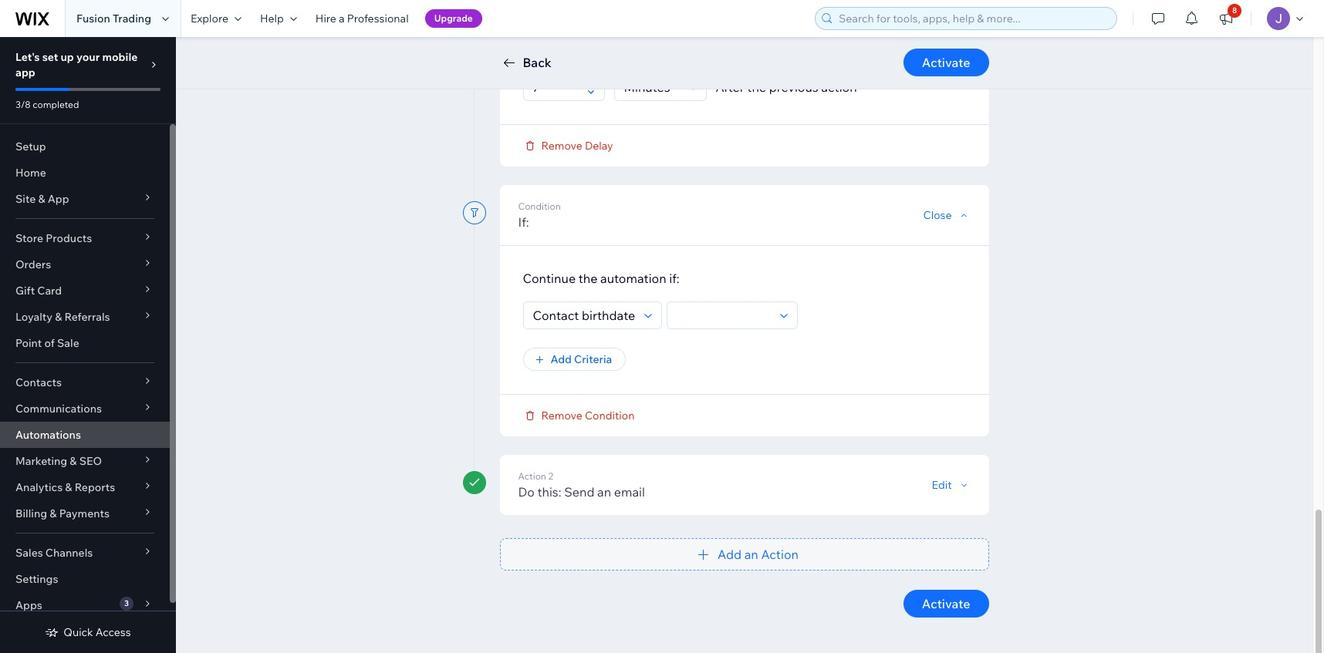 Task type: locate. For each thing, give the bounding box(es) containing it.
site & app button
[[0, 186, 170, 212]]

explore
[[191, 12, 228, 25]]

the for continue the automation if:
[[579, 271, 598, 286]]

after
[[716, 79, 745, 95]]

store products
[[15, 232, 92, 245]]

1 horizontal spatial the
[[668, 42, 687, 57]]

& left seo
[[70, 455, 77, 468]]

0 vertical spatial activate button
[[904, 49, 989, 76]]

action
[[745, 42, 781, 57], [821, 79, 857, 95]]

activate
[[922, 55, 970, 70], [922, 596, 970, 612]]

let's
[[15, 50, 40, 64]]

0 vertical spatial add
[[551, 352, 572, 366]]

point
[[15, 336, 42, 350]]

0 horizontal spatial an
[[597, 484, 611, 500]]

1 vertical spatial activate button
[[904, 590, 989, 618]]

add an action
[[718, 547, 799, 562]]

the right perform
[[668, 42, 687, 57]]

1 vertical spatial condition
[[585, 409, 635, 423]]

payments
[[59, 507, 110, 521]]

choose when to perform the following action
[[523, 42, 781, 57]]

the for after the previous action
[[747, 79, 766, 95]]

Select criteria field
[[528, 302, 639, 328]]

automations
[[15, 428, 81, 442]]

& left the reports
[[65, 481, 72, 495]]

referrals
[[64, 310, 110, 324]]

& right site in the top of the page
[[38, 192, 45, 206]]

upgrade button
[[425, 9, 482, 28]]

the up select criteria field at the left of the page
[[579, 271, 598, 286]]

action right previous
[[821, 79, 857, 95]]

sales
[[15, 546, 43, 560]]

apps
[[15, 599, 42, 613]]

remove delay
[[541, 139, 613, 152]]

None number field
[[528, 74, 582, 100]]

remove for choose
[[541, 139, 583, 152]]

condition down criteria on the left
[[585, 409, 635, 423]]

if:
[[669, 271, 680, 286]]

automation
[[600, 271, 667, 286]]

1 horizontal spatial an
[[744, 547, 758, 562]]

2 horizontal spatial the
[[747, 79, 766, 95]]

criteria
[[574, 352, 612, 366]]

0 horizontal spatial condition
[[518, 200, 561, 212]]

loyalty
[[15, 310, 52, 324]]

sales channels button
[[0, 540, 170, 566]]

0 vertical spatial action
[[518, 470, 546, 482]]

0 vertical spatial action
[[745, 42, 781, 57]]

a
[[339, 12, 345, 25]]

1 horizontal spatial action
[[821, 79, 857, 95]]

1 horizontal spatial action
[[761, 547, 799, 562]]

0 horizontal spatial action
[[518, 470, 546, 482]]

remove down "add criteria" button
[[541, 409, 583, 423]]

& right "billing"
[[50, 507, 57, 521]]

site & app
[[15, 192, 69, 206]]

condition up if:
[[518, 200, 561, 212]]

completed
[[33, 99, 79, 110]]

1 vertical spatial add
[[718, 547, 742, 562]]

analytics
[[15, 481, 63, 495]]

1 vertical spatial action
[[761, 547, 799, 562]]

condition if:
[[518, 200, 561, 230]]

email
[[614, 484, 645, 500]]

site
[[15, 192, 36, 206]]

fusion trading
[[76, 12, 151, 25]]

the right after
[[747, 79, 766, 95]]

2
[[548, 470, 553, 482]]

None field
[[619, 74, 684, 100], [672, 302, 775, 328], [619, 74, 684, 100], [672, 302, 775, 328]]

analytics & reports button
[[0, 475, 170, 501]]

channels
[[45, 546, 93, 560]]

communications button
[[0, 396, 170, 422]]

0 vertical spatial the
[[668, 42, 687, 57]]

delay
[[585, 139, 613, 152]]

1 activate from the top
[[922, 55, 970, 70]]

add
[[551, 352, 572, 366], [718, 547, 742, 562]]

1 horizontal spatial add
[[718, 547, 742, 562]]

0 vertical spatial remove
[[541, 139, 583, 152]]

contacts button
[[0, 370, 170, 396]]

sale
[[57, 336, 79, 350]]

help button
[[251, 0, 306, 37]]

0 horizontal spatial the
[[579, 271, 598, 286]]

1 remove from the top
[[541, 139, 583, 152]]

0 horizontal spatial action
[[745, 42, 781, 57]]

an
[[597, 484, 611, 500], [744, 547, 758, 562]]

edit
[[932, 478, 952, 492]]

1 vertical spatial the
[[747, 79, 766, 95]]

add criteria
[[551, 352, 612, 366]]

0 vertical spatial an
[[597, 484, 611, 500]]

settings link
[[0, 566, 170, 593]]

1 vertical spatial remove
[[541, 409, 583, 423]]

remove
[[541, 139, 583, 152], [541, 409, 583, 423]]

& for billing
[[50, 507, 57, 521]]

previous
[[769, 79, 819, 95]]

to
[[604, 42, 616, 57]]

8 button
[[1209, 0, 1243, 37]]

quick access button
[[45, 626, 131, 640]]

contacts
[[15, 376, 62, 390]]

remove left the delay
[[541, 139, 583, 152]]

0 vertical spatial condition
[[518, 200, 561, 212]]

0 horizontal spatial add
[[551, 352, 572, 366]]

gift card button
[[0, 278, 170, 304]]

mobile
[[102, 50, 138, 64]]

an inside button
[[744, 547, 758, 562]]

sidebar element
[[0, 37, 176, 654]]

& for site
[[38, 192, 45, 206]]

back
[[523, 55, 552, 70]]

& for loyalty
[[55, 310, 62, 324]]

2 remove from the top
[[541, 409, 583, 423]]

back button
[[500, 53, 552, 72]]

point of sale link
[[0, 330, 170, 357]]

professional
[[347, 12, 409, 25]]

&
[[38, 192, 45, 206], [55, 310, 62, 324], [70, 455, 77, 468], [65, 481, 72, 495], [50, 507, 57, 521]]

edit button
[[932, 478, 970, 492]]

loyalty & referrals button
[[0, 304, 170, 330]]

1 vertical spatial an
[[744, 547, 758, 562]]

2 vertical spatial the
[[579, 271, 598, 286]]

seo
[[79, 455, 102, 468]]

action
[[518, 470, 546, 482], [761, 547, 799, 562]]

& inside dropdown button
[[38, 192, 45, 206]]

quick access
[[64, 626, 131, 640]]

perform
[[618, 42, 665, 57]]

1 vertical spatial action
[[821, 79, 857, 95]]

upgrade
[[434, 12, 473, 24]]

0 vertical spatial activate
[[922, 55, 970, 70]]

1 vertical spatial activate
[[922, 596, 970, 612]]

& right the loyalty
[[55, 310, 62, 324]]

close
[[923, 208, 952, 222]]

send
[[564, 484, 595, 500]]

action up after the previous action
[[745, 42, 781, 57]]



Task type: describe. For each thing, give the bounding box(es) containing it.
2 activate button from the top
[[904, 590, 989, 618]]

2 activate from the top
[[922, 596, 970, 612]]

choose
[[523, 42, 567, 57]]

orders button
[[0, 252, 170, 278]]

after the previous action
[[716, 79, 857, 95]]

quick
[[64, 626, 93, 640]]

add for add criteria
[[551, 352, 572, 366]]

this:
[[537, 484, 562, 500]]

setup link
[[0, 134, 170, 160]]

add for add an action
[[718, 547, 742, 562]]

orders
[[15, 258, 51, 272]]

an inside action 2 do this: send an email
[[597, 484, 611, 500]]

do
[[518, 484, 535, 500]]

home
[[15, 166, 46, 180]]

continue the automation if:
[[523, 271, 680, 286]]

fusion
[[76, 12, 110, 25]]

Search for tools, apps, help & more... field
[[834, 8, 1112, 29]]

remove condition
[[541, 409, 635, 423]]

set
[[42, 50, 58, 64]]

analytics & reports
[[15, 481, 115, 495]]

continue
[[523, 271, 576, 286]]

billing
[[15, 507, 47, 521]]

hire a professional link
[[306, 0, 418, 37]]

8
[[1232, 5, 1237, 15]]

if:
[[518, 214, 529, 230]]

marketing
[[15, 455, 67, 468]]

settings
[[15, 573, 58, 587]]

3/8
[[15, 99, 31, 110]]

& for marketing
[[70, 455, 77, 468]]

remove condition button
[[523, 409, 635, 423]]

3
[[124, 599, 129, 609]]

store
[[15, 232, 43, 245]]

gift card
[[15, 284, 62, 298]]

close button
[[923, 208, 970, 222]]

3/8 completed
[[15, 99, 79, 110]]

gift
[[15, 284, 35, 298]]

hire
[[316, 12, 336, 25]]

hire a professional
[[316, 12, 409, 25]]

app
[[15, 66, 35, 79]]

marketing & seo
[[15, 455, 102, 468]]

let's set up your mobile app
[[15, 50, 138, 79]]

add an action button
[[500, 538, 989, 571]]

reports
[[75, 481, 115, 495]]

products
[[46, 232, 92, 245]]

when
[[570, 42, 601, 57]]

1 activate button from the top
[[904, 49, 989, 76]]

point of sale
[[15, 336, 79, 350]]

following
[[690, 42, 742, 57]]

trading
[[113, 12, 151, 25]]

store products button
[[0, 225, 170, 252]]

billing & payments
[[15, 507, 110, 521]]

action inside action 2 do this: send an email
[[518, 470, 546, 482]]

1 horizontal spatial condition
[[585, 409, 635, 423]]

automations link
[[0, 422, 170, 448]]

loyalty & referrals
[[15, 310, 110, 324]]

add criteria button
[[523, 348, 626, 371]]

sales channels
[[15, 546, 93, 560]]

of
[[44, 336, 55, 350]]

action inside button
[[761, 547, 799, 562]]

up
[[61, 50, 74, 64]]

& for analytics
[[65, 481, 72, 495]]

remove delay button
[[523, 139, 613, 152]]

setup
[[15, 140, 46, 154]]

access
[[96, 626, 131, 640]]

billing & payments button
[[0, 501, 170, 527]]

your
[[76, 50, 100, 64]]

action 2 do this: send an email
[[518, 470, 645, 500]]

app
[[48, 192, 69, 206]]

remove for continue
[[541, 409, 583, 423]]

card
[[37, 284, 62, 298]]



Task type: vqa. For each thing, say whether or not it's contained in the screenshot.
Search field at the left
no



